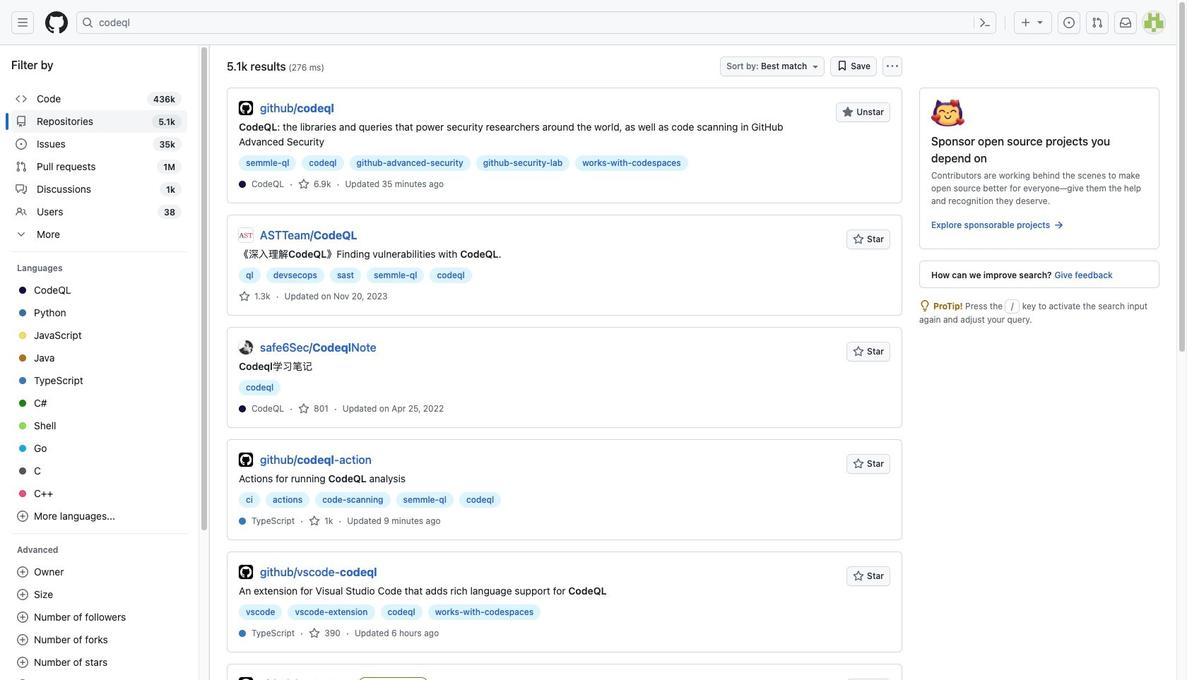 Task type: describe. For each thing, give the bounding box(es) containing it.
1 plus circle image from the top
[[17, 567, 28, 578]]

git pull request image
[[1092, 17, 1103, 28]]

notifications image
[[1120, 17, 1132, 28]]

triangle down image
[[1035, 16, 1046, 28]]

2 plus circle image from the top
[[17, 612, 28, 623]]

1 plus circle image from the top
[[17, 511, 28, 522]]

issue opened image
[[1064, 17, 1075, 28]]

package icon image
[[932, 100, 965, 127]]

4 plus circle image from the top
[[17, 657, 28, 669]]

open column options image
[[887, 61, 898, 72]]

1 typescript language element from the top
[[252, 515, 295, 528]]

draggable pane splitter slider
[[208, 45, 211, 681]]



Task type: vqa. For each thing, say whether or not it's contained in the screenshot.
4th plus circle icon
yes



Task type: locate. For each thing, give the bounding box(es) containing it.
0 vertical spatial plus circle image
[[17, 567, 28, 578]]

1 vertical spatial codeql language element
[[252, 403, 284, 415]]

plus circle image
[[17, 567, 28, 578], [17, 590, 28, 601]]

0 vertical spatial codeql language element
[[252, 178, 284, 191]]

1 vertical spatial typescript language element
[[252, 627, 295, 640]]

typescript language element
[[252, 515, 295, 528], [252, 627, 295, 640]]

1 vertical spatial plus circle image
[[17, 590, 28, 601]]

region
[[0, 45, 209, 681]]

homepage image
[[45, 11, 68, 34]]

sc 9kayk9 0 image
[[16, 93, 27, 105], [16, 116, 27, 127], [298, 178, 310, 190], [16, 184, 27, 195], [16, 206, 27, 218], [16, 229, 27, 240], [239, 291, 250, 302], [309, 516, 320, 527], [309, 628, 320, 639]]

command palette image
[[980, 17, 991, 28]]

plus circle image
[[17, 511, 28, 522], [17, 612, 28, 623], [17, 635, 28, 646], [17, 657, 28, 669]]

2 codeql language element from the top
[[252, 403, 284, 415]]

sc 9kayk9 0 image
[[837, 60, 848, 71], [16, 139, 27, 150], [16, 161, 27, 172], [1053, 220, 1065, 231], [920, 300, 931, 312], [298, 403, 310, 415]]

2 plus circle image from the top
[[17, 590, 28, 601]]

2 typescript language element from the top
[[252, 627, 295, 640]]

1 codeql language element from the top
[[252, 178, 284, 191]]

codeql language element
[[252, 178, 284, 191], [252, 403, 284, 415]]

3 plus circle image from the top
[[17, 635, 28, 646]]

0 vertical spatial typescript language element
[[252, 515, 295, 528]]

plus image
[[1021, 17, 1032, 28]]



